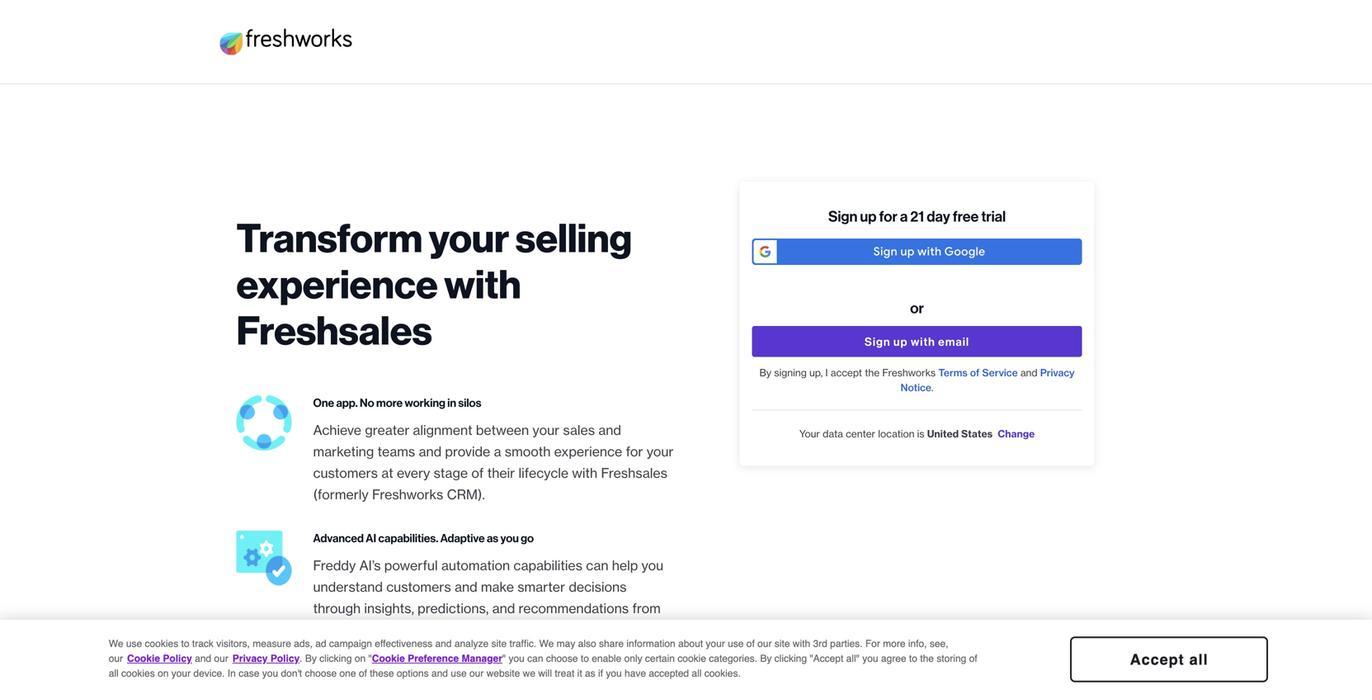 Task type: vqa. For each thing, say whether or not it's contained in the screenshot.
'many'
no



Task type: locate. For each thing, give the bounding box(es) containing it.
the right accept at bottom right
[[865, 367, 880, 379]]

use up categories.
[[728, 638, 744, 650]]

2 horizontal spatial to
[[910, 653, 918, 665]]

our down manager
[[470, 668, 484, 679]]

0 horizontal spatial privacy
[[233, 653, 268, 665]]

. down by signing up, i accept the freshworks terms of service and
[[932, 381, 934, 394]]

sign up by signing up, i accept the freshworks terms of service and
[[865, 334, 891, 349]]

0 vertical spatial experience
[[237, 259, 438, 309]]

on
[[355, 653, 366, 665], [158, 668, 169, 679]]

can up the "we"
[[528, 653, 544, 665]]

0 vertical spatial can
[[586, 557, 609, 574]]

0 horizontal spatial we
[[109, 638, 123, 650]]

1 horizontal spatial .
[[932, 381, 934, 394]]

free
[[953, 207, 979, 225]]

"
[[369, 653, 372, 665], [503, 653, 506, 665]]

signing
[[775, 367, 807, 379]]

you
[[501, 531, 519, 545], [642, 557, 664, 574], [509, 653, 525, 665], [863, 653, 879, 665], [262, 668, 278, 679], [606, 668, 622, 679]]

a up their
[[494, 443, 502, 460]]

teams
[[378, 443, 415, 460]]

of inside "we use cookies to track visitors, measure ads, ad campaign effectiveness and analyze site traffic. we may also share information about your use of our site with 3rd parties. for more info, see, our"
[[747, 638, 755, 650]]

change
[[998, 428, 1035, 440]]

privacy inside privacy notice
[[1041, 367, 1075, 379]]

customers down preference in the left bottom of the page
[[410, 666, 464, 681]]

2 clicking from the left
[[775, 653, 807, 665]]

1 vertical spatial customers
[[387, 579, 451, 595]]

parties.
[[831, 638, 863, 650]]

as right adaptive
[[487, 531, 499, 545]]

sign for sign up for a 21 day free trial
[[829, 207, 858, 225]]

1 vertical spatial cookies
[[121, 668, 155, 679]]

or
[[911, 298, 924, 317]]

notice
[[901, 381, 932, 394]]

0 horizontal spatial for
[[626, 443, 643, 460]]

1 horizontal spatial up
[[894, 334, 909, 349]]

with inside transform your selling experience with freshsales
[[444, 259, 521, 309]]

0 horizontal spatial up
[[861, 207, 877, 225]]

ads,
[[294, 638, 313, 650]]

1 horizontal spatial on
[[355, 653, 366, 665]]

site
[[492, 638, 507, 650], [775, 638, 790, 650]]

of left their
[[472, 465, 484, 481]]

on up better
[[355, 653, 366, 665]]

experience inside transform your selling experience with freshsales
[[237, 259, 438, 309]]

clicking
[[320, 653, 352, 665], [775, 653, 807, 665]]

0 horizontal spatial on
[[158, 668, 169, 679]]

transform
[[237, 213, 423, 263]]

engage
[[313, 666, 352, 681]]

from
[[633, 600, 661, 617]]

engage better with customers
[[313, 666, 464, 681]]

0 horizontal spatial freshsales
[[237, 305, 432, 355]]

2 horizontal spatial all
[[1190, 651, 1209, 668]]

to left track
[[181, 638, 189, 650]]

silos
[[458, 395, 482, 410]]

on down the cookie policy link
[[158, 668, 169, 679]]

1 horizontal spatial choose
[[546, 653, 578, 665]]

certain
[[645, 653, 675, 665]]

states
[[962, 428, 993, 440]]

will
[[539, 668, 552, 679]]

0 vertical spatial freshsales
[[237, 305, 432, 355]]

one app. no more working in silos
[[313, 395, 482, 410]]

privacy right service
[[1041, 367, 1075, 379]]

preference
[[408, 653, 459, 665]]

as right it
[[585, 668, 596, 679]]

lifecycle
[[519, 465, 569, 481]]

and up preference in the left bottom of the page
[[435, 638, 452, 650]]

you left go
[[501, 531, 519, 545]]

our
[[758, 638, 772, 650], [109, 653, 123, 665], [214, 653, 228, 665], [470, 668, 484, 679]]

for
[[880, 207, 898, 225], [626, 443, 643, 460]]

advanced
[[313, 531, 364, 545]]

choose
[[546, 653, 578, 665], [305, 668, 337, 679]]

0 horizontal spatial a
[[494, 443, 502, 460]]

freshworks up notice
[[883, 367, 936, 379]]

measure
[[253, 638, 291, 650]]

0 vertical spatial .
[[932, 381, 934, 394]]

cookies
[[145, 638, 178, 650], [121, 668, 155, 679]]

freshworks down the every
[[372, 486, 444, 503]]

0 horizontal spatial can
[[528, 653, 544, 665]]

0 horizontal spatial cookie
[[127, 653, 160, 665]]

1 site from the left
[[492, 638, 507, 650]]

up
[[861, 207, 877, 225], [894, 334, 909, 349]]

selling
[[516, 213, 632, 263]]

0 horizontal spatial the
[[865, 367, 880, 379]]

0 horizontal spatial as
[[487, 531, 499, 545]]

you right if
[[606, 668, 622, 679]]

1 horizontal spatial freshsales
[[601, 465, 668, 481]]

0 vertical spatial more
[[376, 395, 403, 410]]

0 horizontal spatial clicking
[[320, 653, 352, 665]]

ai's
[[360, 557, 381, 574]]

0 vertical spatial up
[[861, 207, 877, 225]]

manager
[[462, 653, 503, 665]]

1 vertical spatial as
[[585, 668, 596, 679]]

your inside transform your selling experience with freshsales
[[429, 213, 510, 263]]

every
[[397, 465, 430, 481]]

also
[[578, 638, 597, 650]]

crm
[[344, 622, 375, 638]]

customers inside achieve greater alignment between your sales and marketing teams and provide a smooth experience for your customers at every stage of their lifecycle with freshsales (formerly freshworks crm).
[[313, 465, 378, 481]]

with inside sign up with email button
[[911, 334, 936, 349]]

you right help
[[642, 557, 664, 574]]

to down also
[[581, 653, 589, 665]]

0 horizontal spatial sign
[[829, 207, 858, 225]]

the down info,
[[921, 653, 934, 665]]

more right no
[[376, 395, 403, 410]]

cookies inside "we use cookies to track visitors, measure ads, ad campaign effectiveness and analyze site traffic. we may also share information about your use of our site with 3rd parties. for more info, see, our"
[[145, 638, 178, 650]]

" up website
[[503, 653, 506, 665]]

0 vertical spatial freshworks
[[883, 367, 936, 379]]

1 horizontal spatial "
[[503, 653, 506, 665]]

privacy
[[1041, 367, 1075, 379], [233, 653, 268, 665]]

between
[[476, 422, 529, 438]]

1 vertical spatial choose
[[305, 668, 337, 679]]

1 horizontal spatial can
[[586, 557, 609, 574]]

cookies down the cookie policy link
[[121, 668, 155, 679]]

sign left "21"
[[829, 207, 858, 225]]

it
[[578, 668, 583, 679]]

their
[[488, 465, 515, 481]]

site left 3rd
[[775, 638, 790, 650]]

1 vertical spatial on
[[158, 668, 169, 679]]

up,
[[810, 367, 823, 379]]

of up categories.
[[747, 638, 755, 650]]

data.
[[378, 622, 408, 638]]

privacy up 'case'
[[233, 653, 268, 665]]

up up by signing up, i accept the freshworks terms of service and
[[894, 334, 909, 349]]

clicking up the engage
[[320, 653, 352, 665]]

0 vertical spatial the
[[865, 367, 880, 379]]

analyze
[[455, 638, 489, 650]]

your
[[429, 213, 510, 263], [533, 422, 560, 438], [647, 443, 674, 460], [313, 622, 340, 638], [706, 638, 725, 650], [171, 668, 191, 679]]

1 vertical spatial freshsales
[[601, 465, 668, 481]]

cookie
[[678, 653, 707, 665]]

info,
[[909, 638, 927, 650]]

sign for sign up with email
[[865, 334, 891, 349]]

see,
[[930, 638, 949, 650]]

1 horizontal spatial the
[[921, 653, 934, 665]]

use up the cookie policy link
[[126, 638, 142, 650]]

0 horizontal spatial policy
[[163, 653, 192, 665]]

and down preference in the left bottom of the page
[[432, 668, 448, 679]]

if
[[599, 668, 603, 679]]

we use cookies to track visitors, measure ads, ad campaign effectiveness and analyze site traffic. we may also share information about your use of our site with 3rd parties. for more info, see, our
[[109, 638, 949, 665]]

" up better
[[369, 653, 372, 665]]

1 horizontal spatial we
[[539, 638, 554, 650]]

have
[[625, 668, 646, 679]]

0 vertical spatial customers
[[313, 465, 378, 481]]

by right categories.
[[761, 653, 772, 665]]

choose down cookie policy and our privacy policy . by clicking on " cookie preference manager
[[305, 668, 337, 679]]

1 horizontal spatial more
[[883, 638, 906, 650]]

use inside "" you can choose to enable only certain cookie categories. by clicking "accept all" you agree to the storing of all cookies on your device. in case you don't choose one of these options and use our website we will treat it as if you have accepted all cookies."
[[451, 668, 467, 679]]

clicking left "accept
[[775, 653, 807, 665]]

site up manager
[[492, 638, 507, 650]]

1 horizontal spatial site
[[775, 638, 790, 650]]

1 horizontal spatial sign
[[865, 334, 891, 349]]

1 vertical spatial the
[[921, 653, 934, 665]]

. down ads,
[[300, 653, 303, 665]]

2 " from the left
[[503, 653, 506, 665]]

options
[[397, 668, 429, 679]]

3rd
[[814, 638, 828, 650]]

stage
[[434, 465, 468, 481]]

customers down the marketing
[[313, 465, 378, 481]]

freshsales inside achieve greater alignment between your sales and marketing teams and provide a smooth experience for your customers at every stage of their lifecycle with freshsales (formerly freshworks crm).
[[601, 465, 668, 481]]

use down manager
[[451, 668, 467, 679]]

2 horizontal spatial use
[[728, 638, 744, 650]]

powerful
[[385, 557, 438, 574]]

as
[[487, 531, 499, 545], [585, 668, 596, 679]]

up left "21"
[[861, 207, 877, 225]]

1 horizontal spatial policy
[[271, 653, 300, 665]]

0 horizontal spatial "
[[369, 653, 372, 665]]

experience
[[237, 259, 438, 309], [554, 443, 623, 460]]

0 vertical spatial as
[[487, 531, 499, 545]]

about
[[679, 638, 703, 650]]

our inside "" you can choose to enable only certain cookie categories. by clicking "accept all" you agree to the storing of all cookies on your device. in case you don't choose one of these options and use our website we will treat it as if you have accepted all cookies."
[[470, 668, 484, 679]]

1 vertical spatial can
[[528, 653, 544, 665]]

1 we from the left
[[109, 638, 123, 650]]

0 horizontal spatial all
[[109, 668, 119, 679]]

in
[[448, 395, 457, 410]]

a left "21"
[[900, 207, 908, 225]]

1 horizontal spatial privacy
[[1041, 367, 1075, 379]]

you inside freddy ai's powerful automation capabilities can help you understand customers and make smarter decisions through insights, predictions, and recommendations from your crm data.
[[642, 557, 664, 574]]

choose up treat
[[546, 653, 578, 665]]

1 horizontal spatial a
[[900, 207, 908, 225]]

can up decisions
[[586, 557, 609, 574]]

1 horizontal spatial experience
[[554, 443, 623, 460]]

0 horizontal spatial site
[[492, 638, 507, 650]]

crm).
[[447, 486, 485, 503]]

0 horizontal spatial freshworks
[[372, 486, 444, 503]]

by signing up, i accept the freshworks terms of service and
[[760, 367, 1041, 379]]

cookie
[[127, 653, 160, 665], [372, 653, 405, 665]]

0 vertical spatial choose
[[546, 653, 578, 665]]

1 vertical spatial experience
[[554, 443, 623, 460]]

freshsales inside transform your selling experience with freshsales
[[237, 305, 432, 355]]

0 vertical spatial on
[[355, 653, 366, 665]]

2 policy from the left
[[271, 653, 300, 665]]

trial
[[982, 207, 1006, 225]]

1 horizontal spatial clicking
[[775, 653, 807, 665]]

one
[[313, 395, 334, 410]]

with inside achieve greater alignment between your sales and marketing teams and provide a smooth experience for your customers at every stage of their lifecycle with freshsales (formerly freshworks crm).
[[572, 465, 598, 481]]

1 vertical spatial for
[[626, 443, 643, 460]]

0 vertical spatial cookies
[[145, 638, 178, 650]]

and inside "" you can choose to enable only certain cookie categories. by clicking "accept all" you agree to the storing of all cookies on your device. in case you don't choose one of these options and use our website we will treat it as if you have accepted all cookies."
[[432, 668, 448, 679]]

can inside "" you can choose to enable only certain cookie categories. by clicking "accept all" you agree to the storing of all cookies on your device. in case you don't choose one of these options and use our website we will treat it as if you have accepted all cookies."
[[528, 653, 544, 665]]

working
[[405, 395, 446, 410]]

0 horizontal spatial to
[[181, 638, 189, 650]]

and down automation
[[455, 579, 478, 595]]

2 vertical spatial customers
[[410, 666, 464, 681]]

by left signing
[[760, 367, 772, 379]]

use
[[126, 638, 142, 650], [728, 638, 744, 650], [451, 668, 467, 679]]

0 horizontal spatial use
[[126, 638, 142, 650]]

0 vertical spatial sign
[[829, 207, 858, 225]]

1 horizontal spatial cookie
[[372, 653, 405, 665]]

customers down powerful
[[387, 579, 451, 595]]

you down for
[[863, 653, 879, 665]]

1 vertical spatial sign
[[865, 334, 891, 349]]

0 vertical spatial a
[[900, 207, 908, 225]]

information
[[627, 638, 676, 650]]

customers
[[313, 465, 378, 481], [387, 579, 451, 595], [410, 666, 464, 681]]

0 vertical spatial privacy
[[1041, 367, 1075, 379]]

up inside button
[[894, 334, 909, 349]]

1 vertical spatial up
[[894, 334, 909, 349]]

1 vertical spatial more
[[883, 638, 906, 650]]

0 horizontal spatial more
[[376, 395, 403, 410]]

1 vertical spatial a
[[494, 443, 502, 460]]

and right service
[[1021, 367, 1038, 379]]

sign inside button
[[865, 334, 891, 349]]

your inside "" you can choose to enable only certain cookie categories. by clicking "accept all" you agree to the storing of all cookies on your device. in case you don't choose one of these options and use our website we will treat it as if you have accepted all cookies."
[[171, 668, 191, 679]]

all inside "button"
[[1190, 651, 1209, 668]]

1 horizontal spatial as
[[585, 668, 596, 679]]

to
[[181, 638, 189, 650], [581, 653, 589, 665], [910, 653, 918, 665]]

to down info,
[[910, 653, 918, 665]]

of right storing
[[970, 653, 978, 665]]

1 horizontal spatial for
[[880, 207, 898, 225]]

1 horizontal spatial use
[[451, 668, 467, 679]]

up for with
[[894, 334, 909, 349]]

1 vertical spatial .
[[300, 653, 303, 665]]

0 horizontal spatial experience
[[237, 259, 438, 309]]

(formerly
[[313, 486, 369, 503]]

2 site from the left
[[775, 638, 790, 650]]

cookies up the cookie policy link
[[145, 638, 178, 650]]

more up agree
[[883, 638, 906, 650]]

1 vertical spatial freshworks
[[372, 486, 444, 503]]



Task type: describe. For each thing, give the bounding box(es) containing it.
21
[[911, 207, 925, 225]]

on inside "" you can choose to enable only certain cookie categories. by clicking "accept all" you agree to the storing of all cookies on your device. in case you don't choose one of these options and use our website we will treat it as if you have accepted all cookies."
[[158, 668, 169, 679]]

freshworks inside achieve greater alignment between your sales and marketing teams and provide a smooth experience for your customers at every stage of their lifecycle with freshsales (formerly freshworks crm).
[[372, 486, 444, 503]]

privacy policy link
[[233, 653, 300, 665]]

insights,
[[364, 600, 414, 617]]

accept
[[831, 367, 863, 379]]

campaign
[[329, 638, 372, 650]]

visitors,
[[216, 638, 250, 650]]

a inside achieve greater alignment between your sales and marketing teams and provide a smooth experience for your customers at every stage of their lifecycle with freshsales (formerly freshworks crm).
[[494, 443, 502, 460]]

for inside achieve greater alignment between your sales and marketing teams and provide a smooth experience for your customers at every stage of their lifecycle with freshsales (formerly freshworks crm).
[[626, 443, 643, 460]]

freddy ai's powerful automation capabilities can help you understand customers and make smarter decisions through insights, predictions, and recommendations from your crm data.
[[313, 557, 664, 638]]

2 we from the left
[[539, 638, 554, 650]]

our up in
[[214, 653, 228, 665]]

and inside "we use cookies to track visitors, measure ads, ad campaign effectiveness and analyze site traffic. we may also share information about your use of our site with 3rd parties. for more info, see, our"
[[435, 638, 452, 650]]

and right sales
[[599, 422, 622, 438]]

1 horizontal spatial all
[[692, 668, 702, 679]]

as inside "" you can choose to enable only certain cookie categories. by clicking "accept all" you agree to the storing of all cookies on your device. in case you don't choose one of these options and use our website we will treat it as if you have accepted all cookies."
[[585, 668, 596, 679]]

don't
[[281, 668, 302, 679]]

achieve greater alignment between your sales and marketing teams and provide a smooth experience for your customers at every stage of their lifecycle with freshsales (formerly freshworks crm).
[[313, 422, 674, 503]]

smooth
[[505, 443, 551, 460]]

website
[[487, 668, 520, 679]]

of right the terms
[[971, 367, 980, 379]]

you down privacy policy link
[[262, 668, 278, 679]]

our left the cookie policy link
[[109, 653, 123, 665]]

at
[[382, 465, 394, 481]]

in
[[228, 668, 236, 679]]

help
[[612, 557, 638, 574]]

achieve
[[313, 422, 362, 438]]

your inside freddy ai's powerful automation capabilities can help you understand customers and make smarter decisions through insights, predictions, and recommendations from your crm data.
[[313, 622, 340, 638]]

of inside achieve greater alignment between your sales and marketing teams and provide a smooth experience for your customers at every stage of their lifecycle with freshsales (formerly freshworks crm).
[[472, 465, 484, 481]]

go
[[521, 531, 534, 545]]

1 cookie from the left
[[127, 653, 160, 665]]

your inside "we use cookies to track visitors, measure ads, ad campaign effectiveness and analyze site traffic. we may also share information about your use of our site with 3rd parties. for more info, see, our"
[[706, 638, 725, 650]]

accept all
[[1131, 651, 1209, 668]]

sign up with email
[[865, 334, 970, 349]]

privacy notice link
[[901, 367, 1075, 394]]

clicking inside "" you can choose to enable only certain cookie categories. by clicking "accept all" you agree to the storing of all cookies on your device. in case you don't choose one of these options and use our website we will treat it as if you have accepted all cookies."
[[775, 653, 807, 665]]

0 vertical spatial for
[[880, 207, 898, 225]]

and down "make"
[[492, 600, 515, 617]]

effectiveness
[[375, 638, 433, 650]]

automation
[[442, 557, 510, 574]]

enable
[[592, 653, 622, 665]]

agree
[[882, 653, 907, 665]]

treat
[[555, 668, 575, 679]]

for
[[866, 638, 881, 650]]

provide
[[445, 443, 491, 460]]

1 vertical spatial privacy
[[233, 653, 268, 665]]

and down track
[[195, 653, 211, 665]]

your
[[800, 428, 821, 440]]

capabilities.
[[378, 531, 439, 545]]

adaptive
[[441, 531, 485, 545]]

email
[[939, 334, 970, 349]]

accepted
[[649, 668, 689, 679]]

may
[[557, 638, 576, 650]]

is
[[918, 428, 925, 440]]

understand
[[313, 579, 383, 595]]

predictions,
[[418, 600, 489, 617]]

greater alignment
[[365, 422, 473, 438]]

case
[[239, 668, 260, 679]]

cookies.
[[705, 668, 741, 679]]

to inside "we use cookies to track visitors, measure ads, ad campaign effectiveness and analyze site traffic. we may also share information about your use of our site with 3rd parties. for more info, see, our"
[[181, 638, 189, 650]]

change button
[[998, 428, 1035, 440]]

these
[[370, 668, 394, 679]]

only
[[625, 653, 643, 665]]

center
[[846, 428, 876, 440]]

united
[[928, 428, 959, 440]]

day
[[927, 207, 951, 225]]

ad
[[316, 638, 327, 650]]

up for for
[[861, 207, 877, 225]]

accept
[[1131, 651, 1185, 668]]

location
[[879, 428, 915, 440]]

through
[[313, 600, 361, 617]]

ai
[[366, 531, 377, 545]]

categories.
[[709, 653, 758, 665]]

can inside freddy ai's powerful automation capabilities can help you understand customers and make smarter decisions through insights, predictions, and recommendations from your crm data.
[[586, 557, 609, 574]]

app.
[[336, 395, 358, 410]]

1 policy from the left
[[163, 653, 192, 665]]

terms of service link
[[939, 367, 1018, 379]]

transform your selling experience with freshsales
[[237, 213, 632, 355]]

more inside "we use cookies to track visitors, measure ads, ad campaign effectiveness and analyze site traffic. we may also share information about your use of our site with 3rd parties. for more info, see, our"
[[883, 638, 906, 650]]

marketing
[[313, 443, 374, 460]]

customers inside freddy ai's powerful automation capabilities can help you understand customers and make smarter decisions through insights, predictions, and recommendations from your crm data.
[[387, 579, 451, 595]]

data
[[823, 428, 844, 440]]

by down ads,
[[305, 653, 317, 665]]

" inside "" you can choose to enable only certain cookie categories. by clicking "accept all" you agree to the storing of all cookies on your device. in case you don't choose one of these options and use our website we will treat it as if you have accepted all cookies."
[[503, 653, 506, 665]]

1 clicking from the left
[[320, 653, 352, 665]]

the inside "" you can choose to enable only certain cookie categories. by clicking "accept all" you agree to the storing of all cookies on your device. in case you don't choose one of these options and use our website we will treat it as if you have accepted all cookies."
[[921, 653, 934, 665]]

one
[[340, 668, 356, 679]]

2 cookie from the left
[[372, 653, 405, 665]]

make
[[481, 579, 514, 595]]

storing
[[937, 653, 967, 665]]

terms
[[939, 367, 968, 379]]

all"
[[847, 653, 860, 665]]

track
[[192, 638, 214, 650]]

of right the one
[[359, 668, 367, 679]]

cookie policy and our privacy policy . by clicking on " cookie preference manager
[[127, 653, 503, 665]]

freddy
[[313, 557, 356, 574]]

accept all button
[[1071, 637, 1269, 682]]

i
[[826, 367, 828, 379]]

our left 3rd
[[758, 638, 772, 650]]

sign up for a 21 day free trial
[[829, 207, 1006, 225]]

1 " from the left
[[369, 653, 372, 665]]

better
[[354, 666, 385, 681]]

1 horizontal spatial freshworks
[[883, 367, 936, 379]]

by inside "" you can choose to enable only certain cookie categories. by clicking "accept all" you agree to the storing of all cookies on your device. in case you don't choose one of these options and use our website we will treat it as if you have accepted all cookies."
[[761, 653, 772, 665]]

capabilities
[[514, 557, 583, 574]]

and down greater alignment
[[419, 443, 442, 460]]

experience inside achieve greater alignment between your sales and marketing teams and provide a smooth experience for your customers at every stage of their lifecycle with freshsales (formerly freshworks crm).
[[554, 443, 623, 460]]

freshworks image
[[220, 28, 352, 55]]

you down traffic.
[[509, 653, 525, 665]]

with inside "we use cookies to track visitors, measure ads, ad campaign effectiveness and analyze site traffic. we may also share information about your use of our site with 3rd parties. for more info, see, our"
[[793, 638, 811, 650]]

share
[[599, 638, 624, 650]]

privacy notice
[[901, 367, 1075, 394]]

cookies inside "" you can choose to enable only certain cookie categories. by clicking "accept all" you agree to the storing of all cookies on your device. in case you don't choose one of these options and use our website we will treat it as if you have accepted all cookies."
[[121, 668, 155, 679]]

0 horizontal spatial .
[[300, 653, 303, 665]]

0 horizontal spatial choose
[[305, 668, 337, 679]]

1 horizontal spatial to
[[581, 653, 589, 665]]

service
[[983, 367, 1018, 379]]

traffic.
[[510, 638, 537, 650]]



